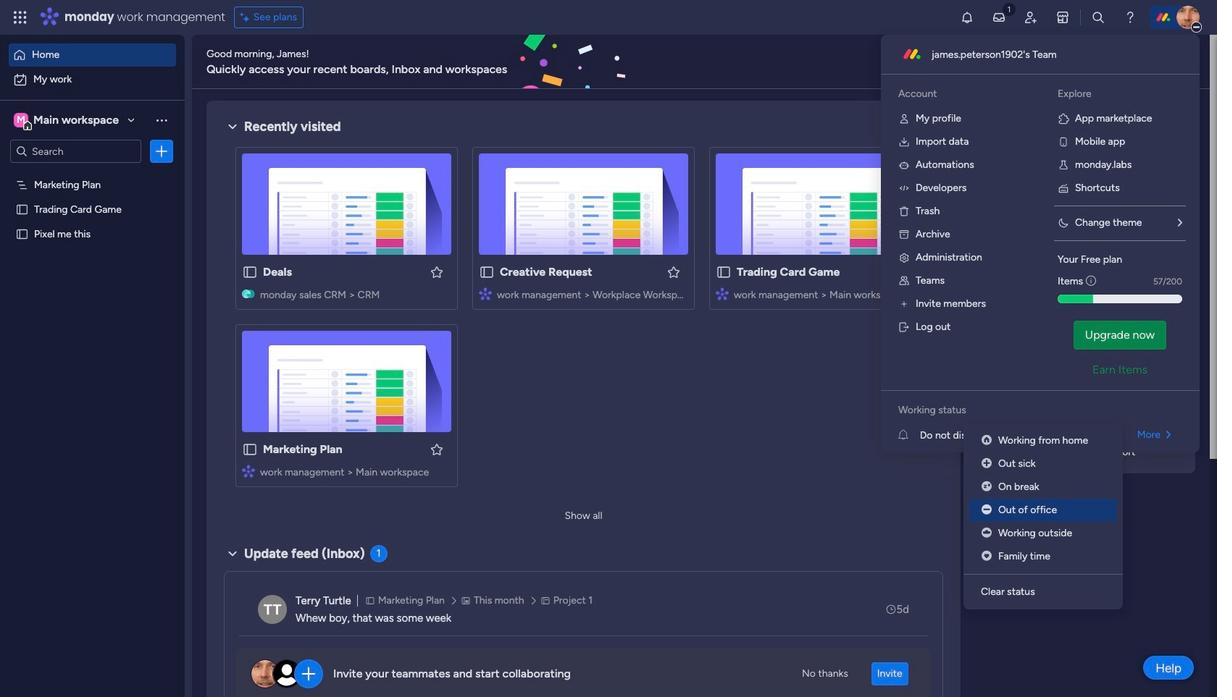 Task type: locate. For each thing, give the bounding box(es) containing it.
search everything image
[[1092, 10, 1106, 25]]

add to favorites image
[[904, 265, 918, 279]]

working status wfh image
[[982, 435, 992, 447]]

help center element
[[978, 416, 1196, 474]]

change theme image
[[1058, 217, 1070, 229]]

1 horizontal spatial list arrow image
[[1179, 218, 1183, 228]]

my profile image
[[899, 113, 910, 125]]

invite members image right the 1 'image'
[[1024, 10, 1039, 25]]

option
[[9, 43, 176, 67], [9, 68, 176, 91], [0, 171, 185, 174]]

archive image
[[899, 229, 910, 241]]

see plans image
[[240, 9, 253, 25]]

import data image
[[899, 136, 910, 148]]

list box
[[0, 169, 185, 442]]

1 element
[[370, 546, 387, 563]]

add to favorites image
[[430, 265, 444, 279], [667, 265, 681, 279], [430, 442, 444, 457]]

1 horizontal spatial invite members image
[[1024, 10, 1039, 25]]

1 vertical spatial list arrow image
[[1167, 431, 1171, 441]]

2 vertical spatial option
[[0, 171, 185, 174]]

public board image
[[15, 202, 29, 216], [242, 265, 258, 280], [479, 265, 495, 280], [716, 265, 732, 280], [242, 442, 258, 458]]

invite members image
[[1024, 10, 1039, 25], [899, 299, 910, 310]]

administration image
[[899, 252, 910, 264]]

menu
[[964, 424, 1123, 610]]

0 horizontal spatial invite members image
[[899, 299, 910, 310]]

automations image
[[899, 159, 910, 171]]

shortcuts image
[[1058, 183, 1070, 194]]

teams image
[[899, 275, 910, 287]]

0 vertical spatial option
[[9, 43, 176, 67]]

log out image
[[899, 322, 910, 333]]

working status on break image
[[982, 481, 992, 494]]

0 vertical spatial list arrow image
[[1179, 218, 1183, 228]]

0 vertical spatial invite members image
[[1024, 10, 1039, 25]]

quick search results list box
[[224, 136, 944, 505]]

close update feed (inbox) image
[[224, 546, 241, 563]]

v2 info image
[[1087, 274, 1097, 289]]

templates image image
[[992, 109, 1183, 209]]

Search in workspace field
[[30, 143, 121, 160]]

monday.labs image
[[1058, 159, 1070, 171]]

select product image
[[13, 10, 28, 25]]

workspace selection element
[[14, 112, 121, 130]]

james peterson image
[[1177, 6, 1200, 29]]

list arrow image
[[1179, 218, 1183, 228], [1167, 431, 1171, 441]]

invite members image down "teams" image
[[899, 299, 910, 310]]



Task type: describe. For each thing, give the bounding box(es) containing it.
mobile app image
[[1058, 136, 1070, 148]]

working status outside image
[[982, 528, 992, 540]]

working status family image
[[982, 551, 992, 563]]

options image
[[154, 144, 169, 159]]

workspace options image
[[154, 113, 169, 127]]

1 vertical spatial option
[[9, 68, 176, 91]]

developers image
[[899, 183, 910, 194]]

getting started element
[[978, 346, 1196, 404]]

v2 surfce notifications image
[[899, 428, 920, 443]]

v2 user feedback image
[[990, 54, 1001, 70]]

close recently visited image
[[224, 118, 241, 136]]

working status sick image
[[982, 458, 992, 470]]

notifications image
[[960, 10, 975, 25]]

1 vertical spatial invite members image
[[899, 299, 910, 310]]

trash image
[[899, 206, 910, 217]]

1 image
[[1003, 1, 1016, 17]]

help image
[[1123, 10, 1138, 25]]

public board image
[[15, 227, 29, 241]]

0 horizontal spatial list arrow image
[[1167, 431, 1171, 441]]

workspace image
[[14, 112, 28, 128]]

update feed image
[[992, 10, 1007, 25]]

terry turtle image
[[258, 596, 287, 625]]

working status ooo image
[[982, 504, 992, 517]]

monday marketplace image
[[1056, 10, 1071, 25]]



Task type: vqa. For each thing, say whether or not it's contained in the screenshot.
the bottommost Public board icon
no



